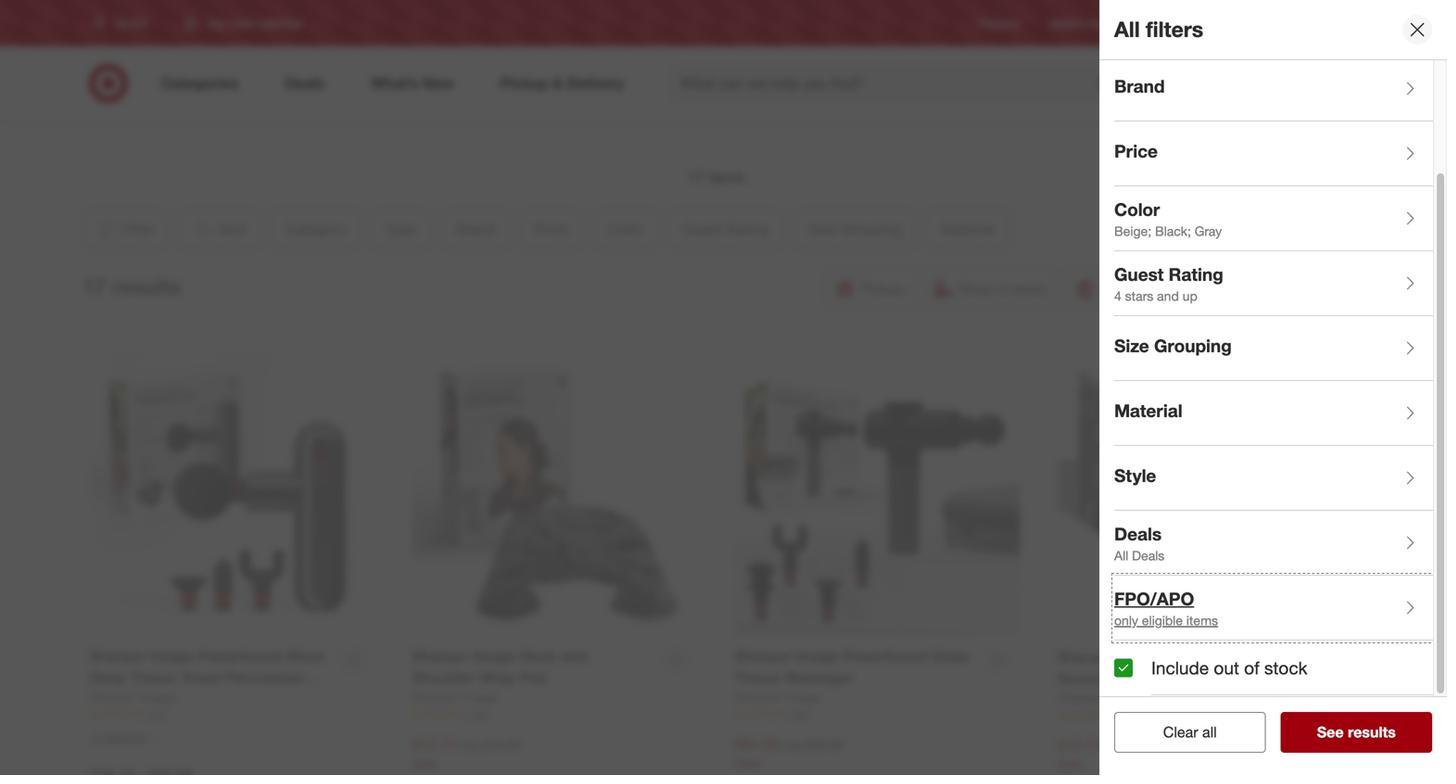 Task type: describe. For each thing, give the bounding box(es) containing it.
fpo/apo
[[1115, 589, 1195, 610]]

results for 17 results
[[112, 274, 181, 300]]

see results
[[1318, 723, 1396, 742]]

115
[[147, 708, 166, 722]]

231
[[793, 708, 811, 722]]

color
[[1115, 199, 1160, 220]]

registry link
[[979, 15, 1021, 31]]

17 for 17 results
[[83, 274, 106, 300]]

guest rating 4 stars and up
[[1115, 264, 1224, 304]]

144 link
[[412, 707, 698, 723]]

gray
[[1195, 223, 1223, 239]]

clear
[[1164, 723, 1199, 742]]

sale for 231
[[735, 756, 760, 772]]

black;
[[1156, 223, 1192, 239]]

$99.99
[[806, 737, 845, 753]]

style button
[[1115, 446, 1434, 511]]

redcard
[[1133, 16, 1177, 30]]

$12.74 for 146
[[1058, 736, 1102, 754]]

$12.74 reg $14.99 sale for 146
[[1058, 736, 1167, 773]]

1 vertical spatial deals
[[1133, 548, 1165, 564]]

search button
[[1119, 63, 1163, 108]]

17 items
[[688, 168, 745, 186]]

weekly
[[1050, 16, 1086, 30]]

brand
[[1115, 76, 1165, 97]]

up
[[1183, 288, 1198, 304]]

and
[[1158, 288, 1180, 304]]

all filters
[[1115, 16, 1204, 42]]

beige;
[[1115, 223, 1152, 239]]

brand button
[[1115, 57, 1434, 121]]

What can we help you find? suggestions appear below search field
[[670, 63, 1131, 104]]

size grouping
[[1115, 335, 1232, 357]]

$14.99 for 146
[[1128, 738, 1167, 754]]

146
[[1115, 709, 1134, 723]]

registry
[[979, 16, 1021, 30]]

all inside deals all deals
[[1115, 548, 1129, 564]]

$12.74 reg $14.99 sale for 144
[[412, 735, 522, 772]]

sale for 144
[[412, 756, 438, 772]]

4
[[1115, 288, 1122, 304]]

results for see results
[[1349, 723, 1396, 742]]

rating
[[1169, 264, 1224, 285]]

ad
[[1089, 16, 1103, 30]]

sale for 146
[[1058, 757, 1083, 773]]

146 link
[[1058, 708, 1344, 724]]

material
[[1115, 400, 1183, 422]]

reg for 231
[[783, 737, 802, 753]]

reg for 144
[[460, 737, 479, 753]]

guest
[[1115, 264, 1164, 285]]

reg for 146
[[1106, 738, 1125, 754]]

1 all from the top
[[1115, 16, 1140, 42]]

$84.99
[[735, 735, 779, 753]]

weekly ad
[[1050, 16, 1103, 30]]

grouping
[[1155, 335, 1232, 357]]

size grouping button
[[1115, 316, 1434, 381]]

out
[[1214, 658, 1240, 679]]

stars
[[1126, 288, 1154, 304]]

material button
[[1115, 381, 1434, 446]]



Task type: vqa. For each thing, say whether or not it's contained in the screenshot.
THE REG
yes



Task type: locate. For each thing, give the bounding box(es) containing it.
see results button
[[1281, 712, 1433, 753]]

deals up fpo/apo
[[1133, 548, 1165, 564]]

reg down 231
[[783, 737, 802, 753]]

only
[[1115, 612, 1139, 629]]

1 vertical spatial items
[[1187, 612, 1219, 629]]

$12.74
[[412, 735, 457, 753], [1058, 736, 1102, 754]]

0 horizontal spatial items
[[709, 168, 745, 186]]

reg
[[460, 737, 479, 753], [783, 737, 802, 753], [1106, 738, 1125, 754]]

items
[[709, 168, 745, 186], [1187, 612, 1219, 629]]

all up fpo/apo
[[1115, 548, 1129, 564]]

deals down style
[[1115, 524, 1162, 545]]

all right ad
[[1115, 16, 1140, 42]]

1 horizontal spatial $12.74 reg $14.99 sale
[[1058, 736, 1167, 773]]

1 vertical spatial 17
[[83, 274, 106, 300]]

231 link
[[735, 707, 1021, 723]]

17
[[688, 168, 705, 186], [83, 274, 106, 300]]

results inside see results button
[[1349, 723, 1396, 742]]

price
[[1115, 141, 1158, 162]]

sale inside the $84.99 reg $99.99 sale
[[735, 756, 760, 772]]

all
[[1115, 16, 1140, 42], [1115, 548, 1129, 564]]

clear all button
[[1115, 712, 1266, 753]]

1 horizontal spatial $14.99
[[1128, 738, 1167, 754]]

include out of stock
[[1152, 658, 1308, 679]]

1 horizontal spatial sale
[[735, 756, 760, 772]]

1 horizontal spatial items
[[1187, 612, 1219, 629]]

results
[[112, 274, 181, 300], [1349, 723, 1396, 742]]

search
[[1119, 76, 1163, 94]]

$14.99
[[483, 737, 522, 753], [1128, 738, 1167, 754]]

0 horizontal spatial sale
[[412, 756, 438, 772]]

0 vertical spatial 17
[[688, 168, 705, 186]]

redcard link
[[1133, 15, 1177, 31]]

deals
[[1115, 524, 1162, 545], [1133, 548, 1165, 564]]

0 vertical spatial all
[[1115, 16, 1140, 42]]

1 horizontal spatial results
[[1349, 723, 1396, 742]]

1 vertical spatial results
[[1349, 723, 1396, 742]]

$14.99 down 146
[[1128, 738, 1167, 754]]

stock
[[1265, 658, 1308, 679]]

$14.99 for 144
[[483, 737, 522, 753]]

reg down 146
[[1106, 738, 1125, 754]]

$12.74 for 144
[[412, 735, 457, 753]]

2 horizontal spatial sale
[[1058, 757, 1083, 773]]

$14.99 down the 144
[[483, 737, 522, 753]]

clear all
[[1164, 723, 1217, 742]]

115 link
[[89, 707, 375, 723]]

0 vertical spatial deals
[[1115, 524, 1162, 545]]

eligible
[[1142, 612, 1183, 629]]

see
[[1318, 723, 1344, 742]]

1 horizontal spatial 17
[[688, 168, 705, 186]]

1 vertical spatial all
[[1115, 548, 1129, 564]]

reg down the 144
[[460, 737, 479, 753]]

$84.99 reg $99.99 sale
[[735, 735, 845, 772]]

size
[[1115, 335, 1150, 357]]

2 horizontal spatial reg
[[1106, 738, 1125, 754]]

of
[[1245, 658, 1260, 679]]

17 results
[[83, 274, 181, 300]]

all
[[1203, 723, 1217, 742]]

Include out of stock checkbox
[[1115, 659, 1133, 678]]

0 horizontal spatial 17
[[83, 274, 106, 300]]

0 horizontal spatial $12.74 reg $14.99 sale
[[412, 735, 522, 772]]

1 horizontal spatial reg
[[783, 737, 802, 753]]

0 horizontal spatial $12.74
[[412, 735, 457, 753]]

sale
[[412, 756, 438, 772], [735, 756, 760, 772], [1058, 757, 1083, 773]]

0 vertical spatial results
[[112, 274, 181, 300]]

color beige; black; gray
[[1115, 199, 1223, 239]]

$12.74 reg $14.99 sale down 146
[[1058, 736, 1167, 773]]

all filters dialog
[[1100, 0, 1448, 775]]

0 horizontal spatial reg
[[460, 737, 479, 753]]

2 all from the top
[[1115, 548, 1129, 564]]

144
[[470, 708, 488, 722]]

reg inside the $84.99 reg $99.99 sale
[[783, 737, 802, 753]]

filters
[[1146, 16, 1204, 42]]

deals all deals
[[1115, 524, 1165, 564]]

fpo/apo only eligible items
[[1115, 589, 1219, 629]]

$12.74 reg $14.99 sale down the 144
[[412, 735, 522, 772]]

include
[[1152, 658, 1210, 679]]

0 horizontal spatial results
[[112, 274, 181, 300]]

price button
[[1115, 121, 1434, 186]]

0 horizontal spatial $14.99
[[483, 737, 522, 753]]

0 vertical spatial items
[[709, 168, 745, 186]]

weekly ad link
[[1050, 15, 1103, 31]]

$12.74 reg $14.99 sale
[[412, 735, 522, 772], [1058, 736, 1167, 773]]

items inside fpo/apo only eligible items
[[1187, 612, 1219, 629]]

17 for 17 items
[[688, 168, 705, 186]]

1 horizontal spatial $12.74
[[1058, 736, 1102, 754]]

style
[[1115, 465, 1157, 487]]



